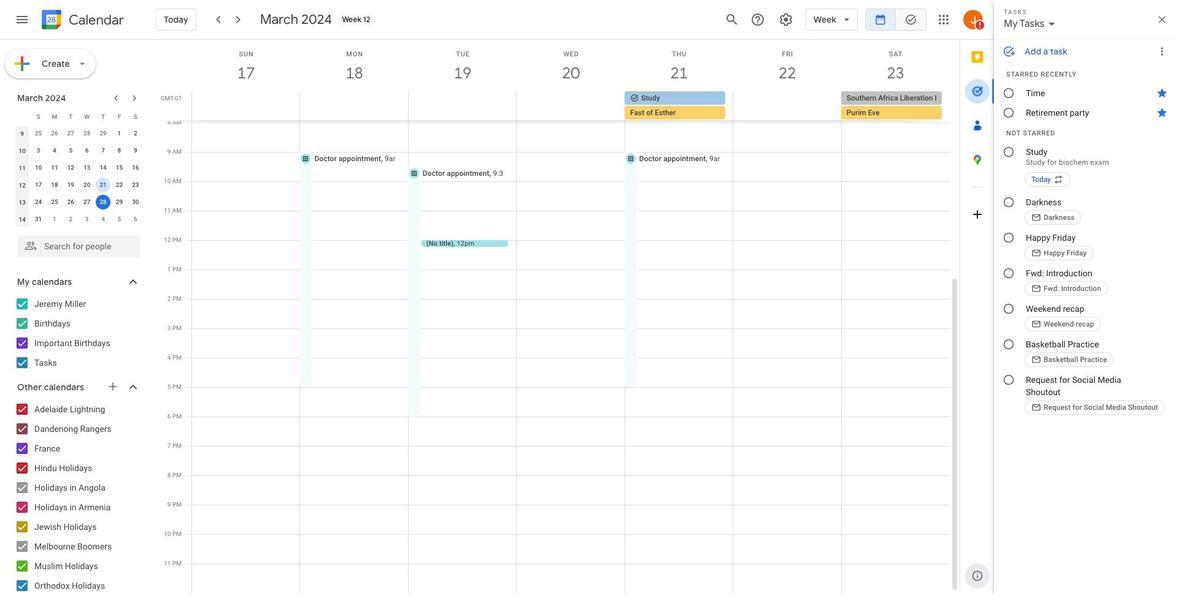 Task type: locate. For each thing, give the bounding box(es) containing it.
add other calendars image
[[107, 381, 119, 393]]

february 27 element
[[63, 126, 78, 141]]

row group
[[14, 125, 144, 228]]

1 element
[[112, 126, 127, 141]]

february 26 element
[[47, 126, 62, 141]]

my calendars list
[[2, 295, 152, 373]]

13 element
[[80, 161, 94, 175]]

february 29 element
[[96, 126, 110, 141]]

11 element
[[47, 161, 62, 175]]

27 element
[[80, 195, 94, 210]]

9 element
[[128, 144, 143, 158]]

tab list
[[960, 40, 995, 560]]

6 element
[[80, 144, 94, 158]]

None search field
[[0, 231, 152, 258]]

grid
[[157, 40, 960, 594]]

17 element
[[31, 178, 46, 193]]

april 4 element
[[96, 212, 110, 227]]

column header
[[14, 108, 30, 125]]

april 3 element
[[80, 212, 94, 227]]

settings menu image
[[779, 12, 793, 27]]

row
[[187, 91, 960, 121], [14, 108, 144, 125], [14, 125, 144, 142], [14, 142, 144, 160], [14, 160, 144, 177], [14, 177, 144, 194], [14, 194, 144, 211], [14, 211, 144, 228]]

tab list inside side panel section
[[960, 40, 995, 560]]

5 element
[[63, 144, 78, 158]]

31 element
[[31, 212, 46, 227]]

21 element
[[96, 178, 110, 193]]

Search for people text field
[[25, 236, 133, 258]]

april 2 element
[[63, 212, 78, 227]]

cell
[[192, 91, 300, 121], [300, 91, 408, 121], [408, 91, 517, 121], [517, 91, 625, 121], [625, 91, 733, 121], [733, 91, 841, 121], [841, 91, 949, 121], [95, 177, 111, 194], [95, 194, 111, 211]]

29 element
[[112, 195, 127, 210]]

26 element
[[63, 195, 78, 210]]

april 5 element
[[112, 212, 127, 227]]

other calendars list
[[2, 400, 152, 594]]

3 element
[[31, 144, 46, 158]]

calendar element
[[39, 7, 124, 34]]

heading
[[66, 13, 124, 27]]



Task type: vqa. For each thing, say whether or not it's contained in the screenshot.
February 27 element
yes



Task type: describe. For each thing, give the bounding box(es) containing it.
7 element
[[96, 144, 110, 158]]

february 28 element
[[80, 126, 94, 141]]

20 element
[[80, 178, 94, 193]]

row group inside march 2024 grid
[[14, 125, 144, 228]]

22 element
[[112, 178, 127, 193]]

14 element
[[96, 161, 110, 175]]

side panel section
[[960, 40, 995, 594]]

15 element
[[112, 161, 127, 175]]

4 element
[[47, 144, 62, 158]]

main drawer image
[[15, 12, 29, 27]]

april 1 element
[[47, 212, 62, 227]]

2 element
[[128, 126, 143, 141]]

heading inside calendar element
[[66, 13, 124, 27]]

8 element
[[112, 144, 127, 158]]

16 element
[[128, 161, 143, 175]]

28, today element
[[96, 195, 110, 210]]

march 2024 grid
[[12, 108, 144, 228]]

10 element
[[31, 161, 46, 175]]

19 element
[[63, 178, 78, 193]]

23 element
[[128, 178, 143, 193]]

12 element
[[63, 161, 78, 175]]

april 6 element
[[128, 212, 143, 227]]

30 element
[[128, 195, 143, 210]]

18 element
[[47, 178, 62, 193]]

february 25 element
[[31, 126, 46, 141]]

column header inside march 2024 grid
[[14, 108, 30, 125]]

24 element
[[31, 195, 46, 210]]

25 element
[[47, 195, 62, 210]]



